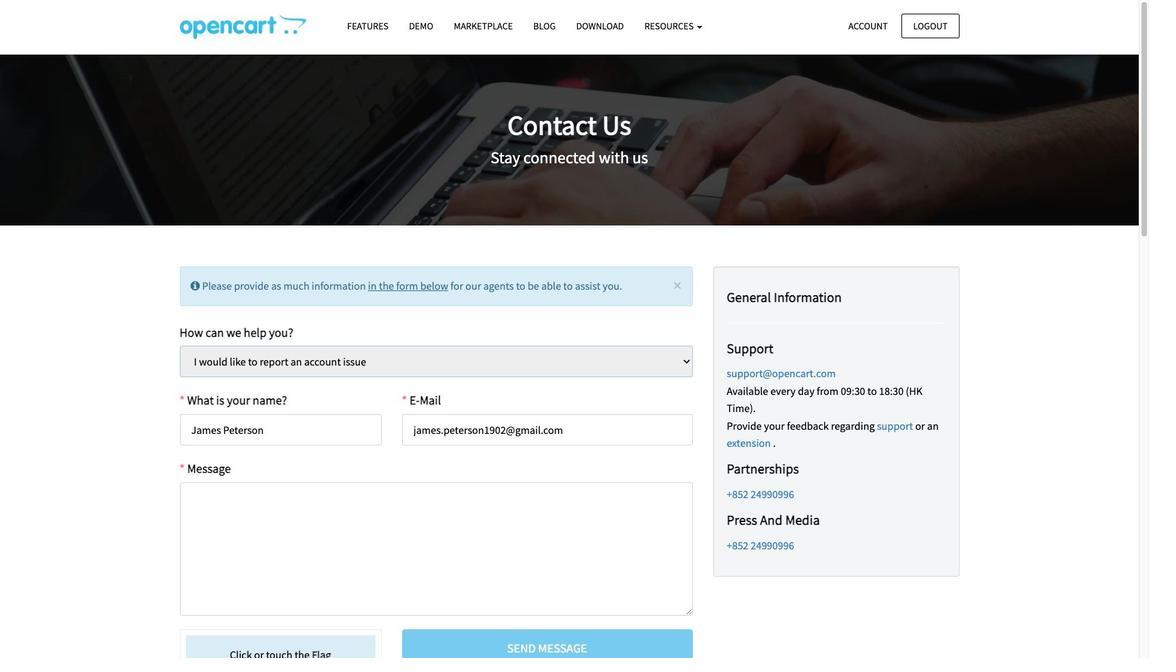 Task type: locate. For each thing, give the bounding box(es) containing it.
None text field
[[180, 483, 693, 617]]

opencart - contact image
[[180, 14, 306, 39]]



Task type: describe. For each thing, give the bounding box(es) containing it.
Name text field
[[180, 415, 381, 446]]

Email text field
[[402, 415, 693, 446]]

info circle image
[[191, 281, 200, 291]]



Task type: vqa. For each thing, say whether or not it's contained in the screenshot.
text box
yes



